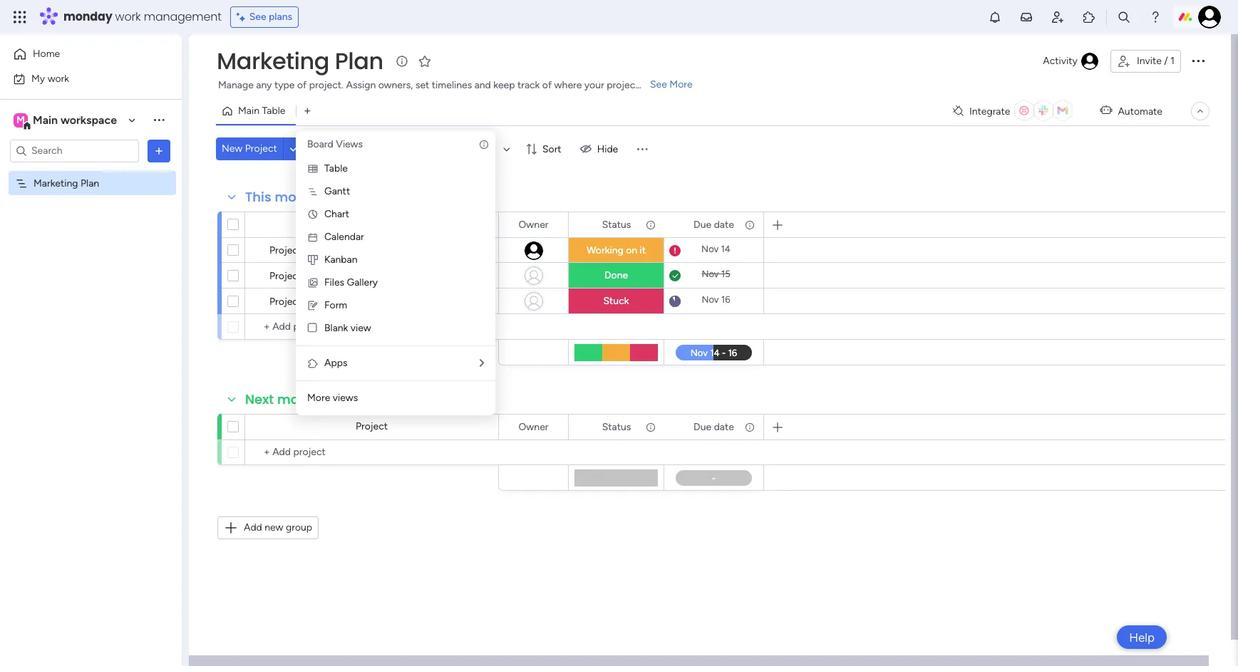 Task type: describe. For each thing, give the bounding box(es) containing it.
collapse board header image
[[1195, 106, 1207, 117]]

see plans button
[[230, 6, 299, 28]]

add new group button
[[218, 517, 319, 540]]

nov 15
[[702, 269, 731, 280]]

1 of from the left
[[297, 79, 307, 91]]

help image
[[1149, 10, 1163, 24]]

form
[[324, 300, 348, 312]]

Search field
[[331, 139, 374, 159]]

angle down image
[[290, 144, 297, 154]]

invite / 1 button
[[1111, 50, 1182, 73]]

menu image
[[636, 142, 650, 156]]

v2 search image
[[321, 141, 331, 157]]

main table button
[[216, 100, 296, 123]]

plans
[[269, 11, 292, 23]]

0 vertical spatial more
[[670, 78, 693, 91]]

1 horizontal spatial apps image
[[1083, 10, 1097, 24]]

workspace options image
[[152, 113, 166, 127]]

invite / 1
[[1137, 55, 1175, 67]]

chart
[[324, 208, 349, 220]]

work for monday
[[115, 9, 141, 25]]

working
[[587, 245, 624, 257]]

next month
[[245, 391, 321, 409]]

project 2
[[270, 270, 310, 282]]

1 owner from the top
[[519, 219, 549, 231]]

see more link
[[649, 78, 694, 92]]

next
[[245, 391, 274, 409]]

home button
[[9, 43, 153, 66]]

your
[[585, 79, 605, 91]]

0 horizontal spatial more
[[307, 392, 330, 404]]

m
[[16, 114, 25, 126]]

add new group
[[244, 522, 312, 534]]

v2 done deadline image
[[670, 269, 681, 283]]

main table
[[238, 105, 286, 117]]

0 vertical spatial marketing
[[217, 45, 329, 77]]

home
[[33, 48, 60, 60]]

see plans
[[249, 11, 292, 23]]

new
[[265, 522, 283, 534]]

0 vertical spatial marketing plan
[[217, 45, 384, 77]]

views
[[333, 392, 358, 404]]

3 nov from the top
[[702, 295, 719, 305]]

Marketing Plan field
[[213, 45, 387, 77]]

it
[[640, 245, 646, 257]]

1 status field from the top
[[599, 217, 635, 233]]

1 inside button
[[1171, 55, 1175, 67]]

manage
[[218, 79, 254, 91]]

project for project 2
[[270, 270, 302, 282]]

1 due date field from the top
[[690, 217, 738, 233]]

done
[[605, 270, 628, 282]]

nov 14
[[702, 244, 731, 255]]

filter button
[[448, 138, 516, 160]]

this
[[245, 188, 271, 206]]

new
[[222, 143, 243, 155]]

project inside button
[[245, 143, 277, 155]]

blank
[[324, 322, 348, 334]]

0 vertical spatial plan
[[335, 45, 384, 77]]

gantt
[[324, 185, 350, 198]]

apps
[[324, 357, 348, 369]]

month for this month
[[275, 188, 318, 206]]

Next month field
[[242, 391, 324, 409]]

0 horizontal spatial options image
[[152, 144, 166, 158]]

invite
[[1137, 55, 1162, 67]]

owners,
[[378, 79, 413, 91]]

select product image
[[13, 10, 27, 24]]

management
[[144, 9, 222, 25]]

project
[[607, 79, 639, 91]]

This month field
[[242, 188, 322, 207]]

workspace selection element
[[14, 112, 119, 130]]

my work button
[[9, 67, 153, 90]]

sort button
[[520, 138, 570, 160]]

gallery
[[347, 277, 378, 289]]

15
[[722, 269, 731, 280]]

due date for 2nd due date field
[[694, 421, 734, 433]]

marketing plan inside list box
[[34, 177, 99, 189]]

month for next month
[[277, 391, 321, 409]]

stuck
[[604, 295, 629, 307]]

kanban
[[324, 254, 358, 266]]

manage any type of project. assign owners, set timelines and keep track of where your project stands.
[[218, 79, 673, 91]]

nov 16
[[702, 295, 731, 305]]

working on it
[[587, 245, 646, 257]]

marketing plan list box
[[0, 168, 182, 388]]

activity button
[[1038, 50, 1105, 73]]

keep
[[494, 79, 515, 91]]

3
[[304, 296, 310, 308]]

invite members image
[[1051, 10, 1065, 24]]

see for see more
[[650, 78, 667, 91]]

board
[[307, 138, 334, 150]]

and
[[475, 79, 491, 91]]

my work
[[31, 72, 69, 85]]



Task type: vqa. For each thing, say whether or not it's contained in the screenshot.
along
no



Task type: locate. For each thing, give the bounding box(es) containing it.
Owner field
[[515, 217, 552, 233], [515, 420, 552, 435]]

1 horizontal spatial plan
[[335, 45, 384, 77]]

more
[[670, 78, 693, 91], [307, 392, 330, 404]]

2 status field from the top
[[599, 420, 635, 435]]

1 horizontal spatial options image
[[1190, 52, 1207, 69]]

1 vertical spatial apps image
[[307, 358, 319, 369]]

1 horizontal spatial marketing plan
[[217, 45, 384, 77]]

option
[[0, 170, 182, 173]]

1 vertical spatial more
[[307, 392, 330, 404]]

marketing plan
[[217, 45, 384, 77], [34, 177, 99, 189]]

marketing up any
[[217, 45, 329, 77]]

1 vertical spatial options image
[[152, 144, 166, 158]]

where
[[555, 79, 582, 91]]

see left plans
[[249, 11, 266, 23]]

track
[[518, 79, 540, 91]]

0 horizontal spatial of
[[297, 79, 307, 91]]

Status field
[[599, 217, 635, 233], [599, 420, 635, 435]]

add to favorites image
[[418, 54, 432, 68]]

blank view
[[324, 322, 371, 334]]

due for 2nd due date field
[[694, 421, 712, 433]]

1 vertical spatial status
[[602, 421, 631, 433]]

search everything image
[[1117, 10, 1132, 24]]

0 horizontal spatial see
[[249, 11, 266, 23]]

0 horizontal spatial table
[[262, 105, 286, 117]]

1 vertical spatial plan
[[81, 177, 99, 189]]

autopilot image
[[1101, 101, 1113, 120]]

main
[[238, 105, 260, 117], [33, 113, 58, 127]]

project
[[245, 143, 277, 155], [270, 245, 302, 257], [270, 270, 302, 282], [270, 296, 302, 308], [356, 421, 388, 433]]

timelines
[[432, 79, 472, 91]]

workspace image
[[14, 112, 28, 128]]

due
[[694, 219, 712, 231], [694, 421, 712, 433]]

2 due date field from the top
[[690, 420, 738, 435]]

0 vertical spatial due
[[694, 219, 712, 231]]

see right project
[[650, 78, 667, 91]]

marketing plan up type in the left top of the page
[[217, 45, 384, 77]]

monday
[[63, 9, 112, 25]]

0 vertical spatial nov
[[702, 244, 719, 255]]

2
[[304, 270, 310, 282]]

1 vertical spatial table
[[324, 163, 348, 175]]

apps image right invite members icon
[[1083, 10, 1097, 24]]

workspace
[[61, 113, 117, 127]]

month right this
[[275, 188, 318, 206]]

0 vertical spatial options image
[[1190, 52, 1207, 69]]

nov left 14
[[702, 244, 719, 255]]

inbox image
[[1020, 10, 1034, 24]]

work right my
[[48, 72, 69, 85]]

column information image
[[645, 219, 657, 231], [745, 219, 756, 231], [645, 422, 657, 433], [745, 422, 756, 433]]

notifications image
[[988, 10, 1003, 24]]

1 horizontal spatial table
[[324, 163, 348, 175]]

main down manage
[[238, 105, 260, 117]]

Search in workspace field
[[30, 143, 119, 159]]

1 vertical spatial due
[[694, 421, 712, 433]]

more views
[[307, 392, 358, 404]]

marketing
[[217, 45, 329, 77], [34, 177, 78, 189]]

0 horizontal spatial plan
[[81, 177, 99, 189]]

nov left 16
[[702, 295, 719, 305]]

2 owner from the top
[[519, 421, 549, 433]]

assign
[[346, 79, 376, 91]]

main right workspace icon
[[33, 113, 58, 127]]

dapulse integrations image
[[953, 106, 964, 117]]

1 status from the top
[[602, 219, 631, 231]]

of right type in the left top of the page
[[297, 79, 307, 91]]

plan inside marketing plan list box
[[81, 177, 99, 189]]

work
[[115, 9, 141, 25], [48, 72, 69, 85]]

0 vertical spatial apps image
[[1083, 10, 1097, 24]]

month inside field
[[277, 391, 321, 409]]

1 horizontal spatial main
[[238, 105, 260, 117]]

2 due date from the top
[[694, 421, 734, 433]]

1 vertical spatial see
[[650, 78, 667, 91]]

0 vertical spatial date
[[714, 219, 734, 231]]

2 of from the left
[[543, 79, 552, 91]]

2 owner field from the top
[[515, 420, 552, 435]]

0 vertical spatial see
[[249, 11, 266, 23]]

main inside main table button
[[238, 105, 260, 117]]

nov for 2
[[702, 269, 719, 280]]

apps image
[[1083, 10, 1097, 24], [307, 358, 319, 369]]

table down any
[[262, 105, 286, 117]]

14
[[721, 244, 731, 255]]

date for 2nd due date field from the bottom
[[714, 219, 734, 231]]

of right track
[[543, 79, 552, 91]]

2 vertical spatial nov
[[702, 295, 719, 305]]

table
[[262, 105, 286, 117], [324, 163, 348, 175]]

0 vertical spatial 1
[[1171, 55, 1175, 67]]

main for main workspace
[[33, 113, 58, 127]]

plan up 'assign'
[[335, 45, 384, 77]]

project 1
[[270, 245, 308, 257]]

project left 2
[[270, 270, 302, 282]]

project for project 3
[[270, 296, 302, 308]]

1 horizontal spatial 1
[[1171, 55, 1175, 67]]

integrate
[[970, 105, 1011, 117]]

view
[[351, 322, 371, 334]]

work right monday
[[115, 9, 141, 25]]

on
[[626, 245, 638, 257]]

1 vertical spatial owner field
[[515, 420, 552, 435]]

1 vertical spatial status field
[[599, 420, 635, 435]]

filter
[[471, 143, 493, 155]]

project up project 2
[[270, 245, 302, 257]]

date for 2nd due date field
[[714, 421, 734, 433]]

files gallery
[[324, 277, 378, 289]]

2 status from the top
[[602, 421, 631, 433]]

project right new
[[245, 143, 277, 155]]

group
[[286, 522, 312, 534]]

1 horizontal spatial more
[[670, 78, 693, 91]]

calendar
[[324, 231, 364, 243]]

nov left 15
[[702, 269, 719, 280]]

main inside workspace selection "element"
[[33, 113, 58, 127]]

1 horizontal spatial of
[[543, 79, 552, 91]]

0 vertical spatial owner
[[519, 219, 549, 231]]

2 due from the top
[[694, 421, 712, 433]]

work inside button
[[48, 72, 69, 85]]

new project
[[222, 143, 277, 155]]

show board description image
[[393, 54, 411, 68]]

work for my
[[48, 72, 69, 85]]

see more
[[650, 78, 693, 91]]

of
[[297, 79, 307, 91], [543, 79, 552, 91]]

0 horizontal spatial work
[[48, 72, 69, 85]]

0 vertical spatial owner field
[[515, 217, 552, 233]]

0 horizontal spatial marketing plan
[[34, 177, 99, 189]]

+ Add project text field
[[252, 444, 492, 461]]

marketing down search in workspace field
[[34, 177, 78, 189]]

1 vertical spatial date
[[714, 421, 734, 433]]

hide
[[597, 143, 618, 155]]

set
[[416, 79, 430, 91]]

v2 overdue deadline image
[[670, 244, 681, 258]]

status
[[602, 219, 631, 231], [602, 421, 631, 433]]

1 vertical spatial nov
[[702, 269, 719, 280]]

monday work management
[[63, 9, 222, 25]]

0 vertical spatial table
[[262, 105, 286, 117]]

help
[[1130, 631, 1155, 645]]

type
[[274, 79, 295, 91]]

options image down workspace options icon on the left of the page
[[152, 144, 166, 158]]

1 nov from the top
[[702, 244, 719, 255]]

owner
[[519, 219, 549, 231], [519, 421, 549, 433]]

month right next
[[277, 391, 321, 409]]

1 horizontal spatial work
[[115, 9, 141, 25]]

2 nov from the top
[[702, 269, 719, 280]]

main for main table
[[238, 105, 260, 117]]

0 vertical spatial status field
[[599, 217, 635, 233]]

0 vertical spatial month
[[275, 188, 318, 206]]

0 vertical spatial work
[[115, 9, 141, 25]]

0 vertical spatial status
[[602, 219, 631, 231]]

this month
[[245, 188, 318, 206]]

marketing inside marketing plan list box
[[34, 177, 78, 189]]

0 horizontal spatial marketing
[[34, 177, 78, 189]]

16
[[722, 295, 731, 305]]

arrow down image
[[498, 140, 516, 158]]

main workspace
[[33, 113, 117, 127]]

due date
[[694, 219, 734, 231], [694, 421, 734, 433]]

new project button
[[216, 138, 283, 160]]

date
[[714, 219, 734, 231], [714, 421, 734, 433]]

automate
[[1118, 105, 1163, 117]]

help button
[[1118, 626, 1167, 650]]

1 vertical spatial due date field
[[690, 420, 738, 435]]

1 horizontal spatial see
[[650, 78, 667, 91]]

2 date from the top
[[714, 421, 734, 433]]

1 vertical spatial 1
[[304, 245, 308, 257]]

Due date field
[[690, 217, 738, 233], [690, 420, 738, 435]]

1 due from the top
[[694, 219, 712, 231]]

1 owner field from the top
[[515, 217, 552, 233]]

1 vertical spatial owner
[[519, 421, 549, 433]]

sort
[[543, 143, 562, 155]]

plan down search in workspace field
[[81, 177, 99, 189]]

more right project
[[670, 78, 693, 91]]

james peterson image
[[1199, 6, 1222, 29]]

0 horizontal spatial 1
[[304, 245, 308, 257]]

hide button
[[575, 138, 627, 160]]

1 vertical spatial work
[[48, 72, 69, 85]]

1 vertical spatial marketing plan
[[34, 177, 99, 189]]

see for see plans
[[249, 11, 266, 23]]

project.
[[309, 79, 344, 91]]

add view image
[[305, 106, 311, 117]]

1 vertical spatial month
[[277, 391, 321, 409]]

project left 3
[[270, 296, 302, 308]]

nov
[[702, 244, 719, 255], [702, 269, 719, 280], [702, 295, 719, 305]]

files
[[324, 277, 345, 289]]

due date for 2nd due date field from the bottom
[[694, 219, 734, 231]]

any
[[256, 79, 272, 91]]

see inside button
[[249, 11, 266, 23]]

project up + add project text box
[[356, 421, 388, 433]]

more left 'views'
[[307, 392, 330, 404]]

/
[[1165, 55, 1169, 67]]

0 horizontal spatial apps image
[[307, 358, 319, 369]]

options image
[[1190, 52, 1207, 69], [152, 144, 166, 158]]

1 date from the top
[[714, 219, 734, 231]]

0 vertical spatial due date
[[694, 219, 734, 231]]

project 3
[[270, 296, 310, 308]]

board views
[[307, 138, 363, 150]]

my
[[31, 72, 45, 85]]

1 right '/'
[[1171, 55, 1175, 67]]

marketing plan down search in workspace field
[[34, 177, 99, 189]]

1 vertical spatial due date
[[694, 421, 734, 433]]

activity
[[1044, 55, 1078, 67]]

1
[[1171, 55, 1175, 67], [304, 245, 308, 257]]

1 due date from the top
[[694, 219, 734, 231]]

views
[[336, 138, 363, 150]]

1 up 2
[[304, 245, 308, 257]]

0 vertical spatial due date field
[[690, 217, 738, 233]]

project for project 1
[[270, 245, 302, 257]]

month inside field
[[275, 188, 318, 206]]

table down v2 search icon
[[324, 163, 348, 175]]

list arrow image
[[480, 359, 484, 369]]

1 horizontal spatial marketing
[[217, 45, 329, 77]]

table inside button
[[262, 105, 286, 117]]

apps image left apps
[[307, 358, 319, 369]]

1 vertical spatial marketing
[[34, 177, 78, 189]]

0 horizontal spatial main
[[33, 113, 58, 127]]

add
[[244, 522, 262, 534]]

due for 2nd due date field from the bottom
[[694, 219, 712, 231]]

stands.
[[642, 79, 673, 91]]

see
[[249, 11, 266, 23], [650, 78, 667, 91]]

month
[[275, 188, 318, 206], [277, 391, 321, 409]]

options image right '/'
[[1190, 52, 1207, 69]]

nov for 1
[[702, 244, 719, 255]]



